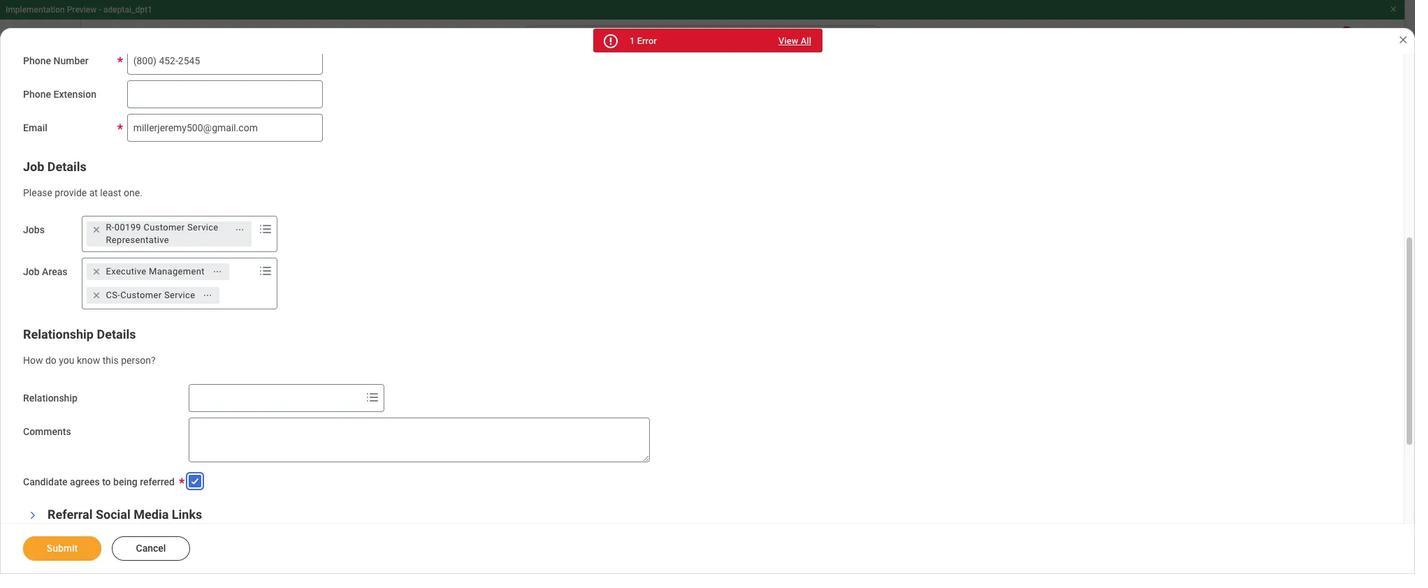 Task type: vqa. For each thing, say whether or not it's contained in the screenshot.
'x small' ICON
yes



Task type: locate. For each thing, give the bounding box(es) containing it.
main content containing jobs hub
[[0, 64, 1416, 575]]

jobs
[[59, 89, 90, 106], [99, 175, 123, 188], [23, 225, 45, 236]]

chevron down image
[[28, 507, 38, 524]]

cs-customer service, press delete to clear value. option
[[86, 287, 220, 304]]

column header
[[813, 379, 1363, 407]]

my for my referrals tab list
[[266, 278, 279, 288]]

2 vertical spatial jobs
[[23, 225, 45, 236]]

related actions image down related actions icon
[[203, 291, 213, 301]]

direct
[[273, 453, 295, 462]]

cell for 2nd row from the top of the main content containing jobs hub
[[813, 475, 1363, 509]]

service inside 'r-00199 customer service representative'
[[187, 222, 219, 233]]

my referrals up cs-
[[59, 275, 123, 289]]

1 vertical spatial related actions image
[[203, 291, 213, 301]]

prompts image
[[257, 263, 274, 280], [364, 389, 381, 406]]

phone up email
[[23, 88, 51, 100]]

0 vertical spatial service
[[187, 222, 219, 233]]

implementation preview -   adeptai_dpt1 banner
[[0, 0, 1405, 64]]

browse jobs link
[[11, 165, 212, 199]]

phone number
[[23, 55, 89, 66]]

social down to
[[96, 507, 131, 522]]

social down relationship field
[[273, 418, 295, 428]]

close environment banner image
[[1390, 5, 1398, 13]]

customer
[[144, 222, 185, 233], [120, 290, 162, 301]]

r-00199 customer service representative element
[[106, 222, 227, 247]]

relationship up do
[[23, 327, 94, 342]]

0 vertical spatial details
[[47, 159, 87, 174]]

dialog
[[0, 0, 1416, 575]]

job up x small image
[[77, 208, 96, 222]]

prompts image down prompts image
[[257, 263, 274, 280]]

customer up representative
[[144, 222, 185, 233]]

details up browse
[[47, 159, 87, 174]]

x small image left cs-
[[89, 289, 103, 303]]

1 vertical spatial media
[[134, 507, 169, 522]]

customer down executive management element
[[120, 290, 162, 301]]

number
[[53, 55, 89, 66]]

2 phone from the top
[[23, 88, 51, 100]]

executive management, press delete to clear value. option
[[86, 264, 229, 281]]

profile logan mcneil element
[[1358, 27, 1397, 57]]

prompts image for job areas
[[257, 263, 274, 280]]

1 vertical spatial social
[[96, 507, 131, 522]]

media down the referred
[[134, 507, 169, 522]]

1 horizontal spatial referrals
[[281, 278, 317, 288]]

my for 'my applications' link
[[59, 242, 74, 255]]

0 horizontal spatial referrals
[[77, 275, 123, 289]]

1 vertical spatial relationship
[[23, 393, 77, 404]]

executive
[[106, 267, 146, 277]]

1 horizontal spatial social
[[273, 418, 295, 428]]

referral right the direct
[[297, 453, 326, 462]]

jobs for jobs
[[23, 225, 45, 236]]

job inside row
[[308, 521, 322, 531]]

1 horizontal spatial my referrals
[[266, 278, 317, 288]]

dialog containing job details
[[0, 0, 1416, 575]]

my up areas
[[59, 242, 74, 255]]

1 vertical spatial phone
[[23, 88, 51, 100]]

1 vertical spatial details
[[97, 327, 136, 342]]

1 horizontal spatial jobs
[[59, 89, 90, 106]]

hub
[[93, 89, 119, 106]]

2 relationship from the top
[[23, 393, 77, 404]]

view
[[779, 36, 799, 46]]

my referrals down prompts image
[[266, 278, 317, 288]]

1 vertical spatial customer
[[120, 290, 162, 301]]

this
[[103, 355, 119, 366]]

know
[[77, 355, 100, 366]]

0 vertical spatial media
[[298, 418, 321, 428]]

job right spotlight
[[308, 521, 322, 531]]

referral up submit
[[48, 507, 93, 522]]

1 vertical spatial x small image
[[89, 289, 103, 303]]

tab
[[424, 268, 498, 302]]

jobs left "hub"
[[59, 89, 90, 106]]

cell
[[813, 407, 1363, 441], [813, 441, 1363, 475], [266, 475, 813, 509], [813, 475, 1363, 509], [266, 544, 813, 575], [813, 544, 1363, 575]]

email
[[23, 122, 47, 133]]

my
[[252, 108, 271, 125], [59, 208, 74, 222], [59, 242, 74, 255], [59, 275, 74, 289], [266, 278, 279, 288]]

referred
[[140, 477, 175, 488]]

exclamation image
[[605, 36, 616, 47]]

3 row from the top
[[266, 509, 1363, 544]]

how
[[23, 355, 43, 366]]

jobs inside dialog
[[23, 225, 45, 236]]

0 vertical spatial social
[[273, 418, 295, 428]]

navigation pane region
[[0, 64, 224, 575]]

1 horizontal spatial related actions image
[[235, 225, 244, 235]]

0 vertical spatial customer
[[144, 222, 185, 233]]

job
[[23, 159, 44, 174], [77, 208, 96, 222], [23, 267, 40, 278], [308, 521, 322, 531]]

4 row from the top
[[266, 544, 1363, 575]]

least
[[100, 187, 121, 198]]

referral
[[274, 108, 325, 125], [323, 418, 352, 428], [297, 453, 326, 462], [48, 507, 93, 522]]

row containing spotlight job
[[266, 509, 1363, 544]]

0 horizontal spatial my referrals
[[59, 275, 123, 289]]

my referrals tab list
[[252, 268, 1387, 302]]

browse
[[59, 175, 96, 188]]

service
[[187, 222, 219, 233], [164, 290, 195, 301]]

executive management
[[106, 267, 205, 277]]

0 horizontal spatial prompts image
[[257, 263, 274, 280]]

submit button
[[23, 537, 101, 561]]

1 phone from the top
[[23, 55, 51, 66]]

social media referral row
[[266, 407, 1363, 441]]

cs-customer service element
[[106, 290, 195, 302]]

job details group
[[23, 158, 696, 199]]

relationship for relationship
[[23, 393, 77, 404]]

Relationship field
[[189, 386, 361, 411]]

1 horizontal spatial details
[[97, 327, 136, 342]]

x small image
[[89, 265, 103, 279], [89, 289, 103, 303]]

Phone Number text field
[[127, 46, 323, 74]]

1 vertical spatial jobs
[[99, 175, 123, 188]]

my right "my referrals" image
[[59, 275, 74, 289]]

social
[[273, 418, 295, 428], [96, 507, 131, 522]]

related actions image left prompts image
[[235, 225, 244, 235]]

prompts image down relationship details group
[[364, 389, 381, 406]]

job inside my job alerts link
[[77, 208, 96, 222]]

representative
[[106, 235, 169, 246]]

media up direct referral
[[298, 418, 321, 428]]

my for my job alerts link
[[59, 208, 74, 222]]

relationship inside group
[[23, 327, 94, 342]]

prompts image
[[257, 221, 274, 238]]

referrals
[[77, 275, 123, 289], [281, 278, 317, 288]]

1 relationship from the top
[[23, 327, 94, 342]]

my referrals image
[[25, 274, 42, 291]]

job up please
[[23, 159, 44, 174]]

adeptai_dpt1
[[104, 5, 152, 15]]

0 vertical spatial relationship
[[23, 327, 94, 342]]

phone extension
[[23, 88, 96, 100]]

1 horizontal spatial media
[[298, 418, 321, 428]]

2 x small image from the top
[[89, 289, 103, 303]]

activity
[[328, 108, 376, 125]]

relationship up comments
[[23, 393, 77, 404]]

0 horizontal spatial jobs
[[23, 225, 45, 236]]

relationship details
[[23, 327, 136, 342]]

my job alerts link
[[11, 199, 212, 232]]

0 horizontal spatial social
[[96, 507, 131, 522]]

relationship
[[23, 327, 94, 342], [23, 393, 77, 404]]

related actions image inside 'cs-customer service, press delete to clear value.' option
[[203, 291, 213, 301]]

main content
[[0, 64, 1416, 575]]

my down provide
[[59, 208, 74, 222]]

x small image inside 'cs-customer service, press delete to clear value.' option
[[89, 289, 103, 303]]

prompts image for relationship
[[364, 389, 381, 406]]

job inside job details group
[[23, 159, 44, 174]]

row
[[266, 379, 1363, 407], [266, 475, 1363, 509], [266, 509, 1363, 544], [266, 544, 1363, 575]]

my applications
[[59, 242, 140, 255]]

details
[[47, 159, 87, 174], [97, 327, 136, 342]]

r-
[[106, 222, 114, 233]]

jobs right "at"
[[99, 175, 123, 188]]

-
[[99, 5, 101, 15]]

referral social media links
[[48, 507, 202, 522]]

service down management
[[164, 290, 195, 301]]

links
[[172, 507, 202, 522]]

job details
[[23, 159, 87, 174]]

phone left number
[[23, 55, 51, 66]]

phone
[[23, 55, 51, 66], [23, 88, 51, 100]]

media
[[298, 418, 321, 428], [134, 507, 169, 522]]

1 x small image from the top
[[89, 265, 103, 279]]

0 vertical spatial related actions image
[[235, 225, 244, 235]]

details up "this"
[[97, 327, 136, 342]]

x small image down my applications on the top left of the page
[[89, 265, 103, 279]]

provide
[[55, 187, 87, 198]]

0 vertical spatial prompts image
[[257, 263, 274, 280]]

person?
[[121, 355, 156, 366]]

0 horizontal spatial details
[[47, 159, 87, 174]]

job details button
[[23, 159, 87, 174]]

my referrals
[[59, 275, 123, 289], [266, 278, 317, 288]]

related actions image
[[235, 225, 244, 235], [203, 291, 213, 301]]

Comments text field
[[189, 418, 650, 463]]

my inside tab list
[[266, 278, 279, 288]]

jobs down please
[[23, 225, 45, 236]]

phone for phone extension
[[23, 88, 51, 100]]

0 vertical spatial phone
[[23, 55, 51, 66]]

alerts
[[99, 208, 129, 222]]

implementation
[[6, 5, 65, 15]]

cs-customer service
[[106, 290, 195, 301]]

1 vertical spatial service
[[164, 290, 195, 301]]

areas
[[42, 267, 67, 278]]

0 vertical spatial x small image
[[89, 265, 103, 279]]

1 horizontal spatial prompts image
[[364, 389, 381, 406]]

service up related actions icon
[[187, 222, 219, 233]]

1 vertical spatial prompts image
[[364, 389, 381, 406]]

my down prompts image
[[266, 278, 279, 288]]

0 vertical spatial jobs
[[59, 89, 90, 106]]

1
[[630, 36, 635, 46]]

0 horizontal spatial related actions image
[[203, 291, 213, 301]]



Task type: describe. For each thing, give the bounding box(es) containing it.
my referral activity
[[252, 108, 376, 125]]

jobs hub
[[59, 89, 119, 106]]

related actions image for cs-customer service
[[203, 291, 213, 301]]

cell for fourth row from the top
[[813, 544, 1363, 575]]

referrals inside my referrals "link"
[[77, 275, 123, 289]]

details for relationship details
[[97, 327, 136, 342]]

0 horizontal spatial media
[[134, 507, 169, 522]]

1 error
[[630, 36, 657, 46]]

cell for social media referral row
[[813, 407, 1363, 441]]

service inside option
[[164, 290, 195, 301]]

direct referral row
[[266, 441, 1363, 475]]

executive management element
[[106, 266, 205, 278]]

how do you know this person?
[[23, 355, 156, 366]]

Phone Extension text field
[[127, 80, 323, 108]]

my applications link
[[11, 232, 212, 266]]

extension
[[53, 88, 96, 100]]

media inside social media referral row
[[298, 418, 321, 428]]

x small image for executive management
[[89, 265, 103, 279]]

to
[[102, 477, 111, 488]]

my inside "link"
[[59, 275, 74, 289]]

00199
[[114, 222, 141, 233]]

search image
[[25, 173, 42, 190]]

x small image for cs-customer service
[[89, 289, 103, 303]]

r-00199 customer service representative, press delete to clear value. option
[[86, 222, 251, 247]]

related actions image
[[212, 267, 222, 277]]

candidate
[[23, 477, 68, 488]]

spotlight job
[[273, 521, 322, 531]]

2 horizontal spatial jobs
[[99, 175, 123, 188]]

Email text field
[[127, 114, 323, 142]]

browse jobs
[[59, 175, 123, 188]]

cancel
[[136, 543, 166, 554]]

cell for direct referral row
[[813, 441, 1363, 475]]

check small image
[[187, 473, 203, 490]]

relationship for relationship details
[[23, 327, 94, 342]]

at
[[89, 187, 98, 198]]

error
[[637, 36, 657, 46]]

one.
[[124, 187, 142, 198]]

being
[[113, 477, 138, 488]]

phone for phone number
[[23, 55, 51, 66]]

close refer a candidate image
[[1398, 34, 1409, 45]]

relationship details group
[[23, 327, 696, 368]]

referrals inside my referrals tab list
[[281, 278, 317, 288]]

r-00199 customer service representative
[[106, 222, 219, 246]]

submit
[[47, 543, 78, 554]]

100
[[1342, 521, 1356, 531]]

my down 'phone extension' text box
[[252, 108, 271, 125]]

referral up direct referral
[[323, 418, 352, 428]]

details for job details
[[47, 159, 87, 174]]

please provide at least one.
[[23, 187, 142, 198]]

relationship details button
[[23, 327, 136, 342]]

my tasks element
[[1318, 27, 1358, 57]]

items selected list box
[[82, 261, 256, 307]]

candidate agrees to being referred
[[23, 477, 175, 488]]

you
[[59, 355, 74, 366]]

management
[[149, 267, 205, 277]]

do
[[45, 355, 57, 366]]

related actions image for r-00199 customer service representative
[[235, 225, 244, 235]]

please
[[23, 187, 52, 198]]

jobs hub element
[[59, 88, 173, 108]]

2 row from the top
[[266, 475, 1363, 509]]

1 row from the top
[[266, 379, 1363, 407]]

comments
[[23, 426, 71, 438]]

my job alerts
[[59, 208, 129, 222]]

implementation preview -   adeptai_dpt1
[[6, 5, 152, 15]]

job areas
[[23, 267, 67, 278]]

notifications element
[[1279, 27, 1318, 57]]

customer inside 'r-00199 customer service representative'
[[144, 222, 185, 233]]

spotlight
[[273, 521, 306, 531]]

tab inside main content
[[424, 268, 498, 302]]

all
[[801, 36, 812, 46]]

social media referral
[[273, 418, 352, 428]]

my referrals inside tab list
[[266, 278, 317, 288]]

customer inside option
[[120, 290, 162, 301]]

cs-
[[106, 290, 120, 301]]

my referrals inside "link"
[[59, 275, 123, 289]]

agrees
[[70, 477, 100, 488]]

social inside row
[[273, 418, 295, 428]]

cancel button
[[112, 537, 190, 561]]

referral left activity
[[274, 108, 325, 125]]

column header inside main content
[[813, 379, 1363, 407]]

applications
[[77, 242, 140, 255]]

view all
[[779, 36, 812, 46]]

direct referral
[[273, 453, 326, 462]]

jobs for jobs hub
[[59, 89, 90, 106]]

x small image
[[89, 223, 103, 237]]

referral social media links button
[[48, 507, 202, 522]]

job left areas
[[23, 267, 40, 278]]

my referrals link
[[11, 266, 212, 299]]

preview
[[67, 5, 97, 15]]



